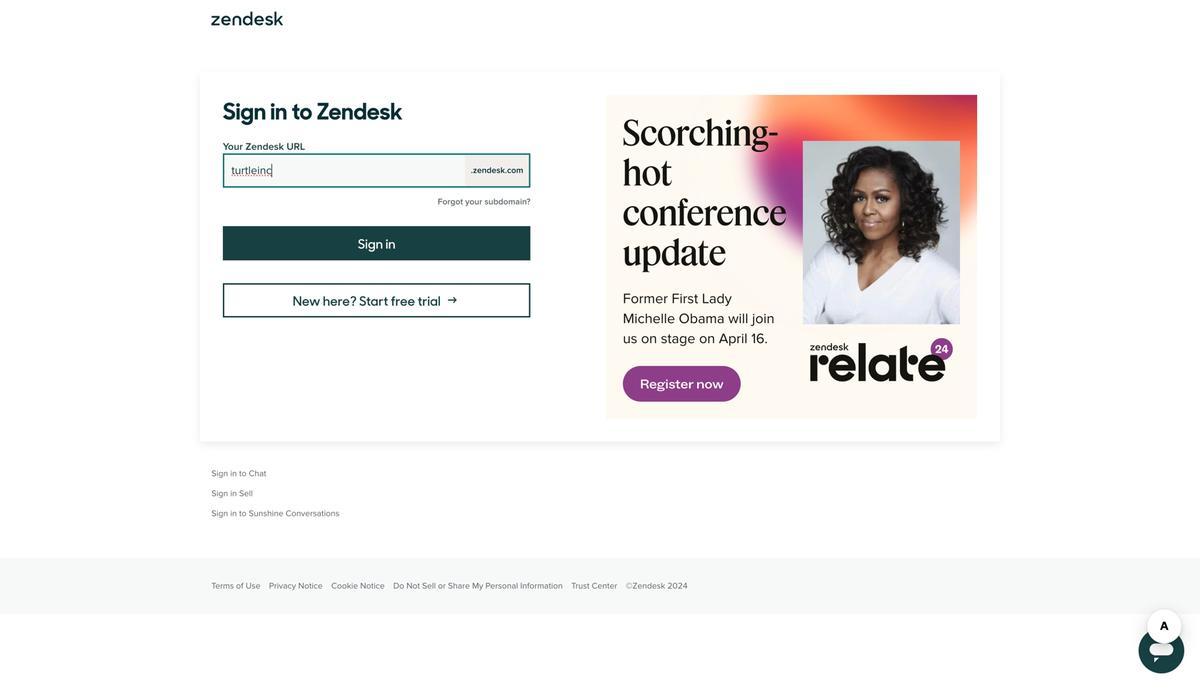 Task type: vqa. For each thing, say whether or not it's contained in the screenshot.
"trust center"
yes



Task type: locate. For each thing, give the bounding box(es) containing it.
trust
[[571, 582, 590, 592]]

1 notice from the left
[[298, 582, 323, 592]]

privacy notice
[[269, 582, 323, 592]]

in
[[270, 93, 287, 126], [386, 234, 396, 253], [230, 469, 237, 479], [230, 489, 237, 499], [230, 509, 237, 519]]

0 horizontal spatial sell
[[239, 489, 253, 499]]

new
[[293, 291, 320, 310]]

to left chat
[[239, 469, 247, 479]]

16.
[[751, 331, 768, 348]]

2 on from the left
[[699, 331, 715, 348]]

sign in sell link
[[211, 489, 253, 499]]

sign up the sign in sell link
[[211, 469, 228, 479]]

to up url
[[292, 93, 312, 126]]

yoursubdomain text field
[[223, 154, 531, 188]]

sell
[[239, 489, 253, 499], [422, 582, 436, 592]]

notice right privacy
[[298, 582, 323, 592]]

sell left the or
[[422, 582, 436, 592]]

on right 'us' at the right of page
[[641, 331, 657, 348]]

in for sign in sell
[[230, 489, 237, 499]]

sell down sign in to chat link
[[239, 489, 253, 499]]

1 horizontal spatial zendesk
[[317, 93, 403, 126]]

to for sunshine
[[239, 509, 247, 519]]

relate 2024 logo image
[[810, 338, 953, 383]]

forgot your subdomain?
[[438, 197, 531, 207]]

1 vertical spatial zendesk
[[245, 141, 284, 153]]

0 vertical spatial sell
[[239, 489, 253, 499]]

sign
[[223, 93, 266, 126], [358, 234, 383, 253], [211, 469, 228, 479], [211, 489, 228, 499], [211, 509, 228, 519]]

obama
[[679, 311, 725, 328]]

sign up the start
[[358, 234, 383, 253]]

1 horizontal spatial on
[[699, 331, 715, 348]]

subdomain?
[[485, 197, 531, 207]]

start
[[359, 291, 388, 310]]

notice
[[298, 582, 323, 592], [360, 582, 385, 592]]

2 vertical spatial to
[[239, 509, 247, 519]]

former
[[623, 291, 668, 308]]

sign in to sunshine conversations
[[211, 509, 340, 519]]

register now link
[[623, 366, 741, 402]]

former first lady michelle obama will join us on stage on april 16.
[[623, 291, 775, 348]]

0 horizontal spatial on
[[641, 331, 657, 348]]

not
[[406, 582, 420, 592]]

2024
[[668, 582, 688, 592]]

to
[[292, 93, 312, 126], [239, 469, 247, 479], [239, 509, 247, 519]]

sign for sign in to sunshine conversations
[[211, 509, 228, 519]]

to down the sign in sell link
[[239, 509, 247, 519]]

1 horizontal spatial notice
[[360, 582, 385, 592]]

sign in
[[358, 234, 396, 253]]

information
[[520, 582, 563, 592]]

on down obama
[[699, 331, 715, 348]]

trust center link
[[571, 582, 617, 592]]

0 horizontal spatial notice
[[298, 582, 323, 592]]

privacy
[[269, 582, 296, 592]]

©zendesk
[[626, 582, 665, 592]]

privacy notice link
[[269, 582, 323, 592]]

zendesk left url
[[245, 141, 284, 153]]

notice left "do"
[[360, 582, 385, 592]]

in down sign in to chat link
[[230, 489, 237, 499]]

in up your zendesk url
[[270, 93, 287, 126]]

2 notice from the left
[[360, 582, 385, 592]]

trust center
[[571, 582, 617, 592]]

personal
[[486, 582, 518, 592]]

sign in to sunshine conversations link
[[211, 509, 340, 519]]

in for sign in to zendesk
[[270, 93, 287, 126]]

0 vertical spatial to
[[292, 93, 312, 126]]

my
[[472, 582, 483, 592]]

here?
[[323, 291, 357, 310]]

new here? start free trial
[[293, 291, 441, 310]]

sign down the sign in sell link
[[211, 509, 228, 519]]

1 vertical spatial sell
[[422, 582, 436, 592]]

sign for sign in sell
[[211, 489, 228, 499]]

sell for not
[[422, 582, 436, 592]]

new here? start free trial link
[[223, 284, 531, 318]]

sign for sign in
[[358, 234, 383, 253]]

in up free
[[386, 234, 396, 253]]

stage
[[661, 331, 696, 348]]

forgot
[[438, 197, 463, 207]]

in up the sign in sell link
[[230, 469, 237, 479]]

zendesk
[[317, 93, 403, 126], [245, 141, 284, 153]]

cookie notice link
[[331, 582, 385, 592]]

trial
[[418, 291, 441, 310]]

sign down sign in to chat link
[[211, 489, 228, 499]]

hot
[[623, 151, 672, 193]]

free
[[391, 291, 415, 310]]

sign up your
[[223, 93, 266, 126]]

first
[[672, 291, 698, 308]]

1 vertical spatial to
[[239, 469, 247, 479]]

1 horizontal spatial sell
[[422, 582, 436, 592]]

scorching- hot conference update
[[623, 111, 787, 273]]

zendesk up yoursubdomain text field at the left top
[[317, 93, 403, 126]]

do not sell or share my personal information
[[393, 582, 563, 592]]

in down the sign in sell link
[[230, 509, 237, 519]]

on
[[641, 331, 657, 348], [699, 331, 715, 348]]

conversations
[[286, 509, 340, 519]]

to for zendesk
[[292, 93, 312, 126]]



Task type: describe. For each thing, give the bounding box(es) containing it.
sign in to chat link
[[211, 469, 266, 479]]

sell for in
[[239, 489, 253, 499]]

register now
[[640, 377, 724, 393]]

do
[[393, 582, 404, 592]]

sunshine
[[249, 509, 283, 519]]

forgot your subdomain? link
[[438, 192, 531, 212]]

or
[[438, 582, 446, 592]]

©zendesk 2024
[[626, 582, 688, 592]]

us
[[623, 331, 637, 348]]

sign in sell
[[211, 489, 253, 499]]

register
[[640, 377, 693, 393]]

april
[[719, 331, 748, 348]]

lady
[[702, 291, 732, 308]]

do not sell or share my personal information link
[[393, 582, 563, 592]]

cookie
[[331, 582, 358, 592]]

1 on from the left
[[641, 331, 657, 348]]

terms of use link
[[211, 582, 261, 592]]

notice for cookie notice
[[360, 582, 385, 592]]

your
[[223, 141, 243, 153]]

cookie notice
[[331, 582, 385, 592]]

share
[[448, 582, 470, 592]]

©zendesk 2024 link
[[626, 582, 688, 592]]

sign in link
[[223, 226, 531, 261]]

your
[[465, 197, 482, 207]]

sign for sign in to zendesk
[[223, 93, 266, 126]]

of
[[236, 582, 243, 592]]

scorching-
[[623, 111, 779, 153]]

terms of use
[[211, 582, 261, 592]]

sign in to chat
[[211, 469, 266, 479]]

zendesk image
[[211, 11, 283, 26]]

to for chat
[[239, 469, 247, 479]]

will
[[728, 311, 748, 328]]

chat
[[249, 469, 266, 479]]

0 vertical spatial zendesk
[[317, 93, 403, 126]]

sign for sign in to chat
[[211, 469, 228, 479]]

notice for privacy notice
[[298, 582, 323, 592]]

0 horizontal spatial zendesk
[[245, 141, 284, 153]]

sign in to zendesk
[[223, 93, 403, 126]]

use
[[246, 582, 261, 592]]

in for sign in to chat
[[230, 469, 237, 479]]

your zendesk url
[[223, 141, 305, 153]]

now
[[696, 377, 724, 393]]

join
[[752, 311, 775, 328]]

legal-footer element
[[211, 582, 989, 592]]

url
[[287, 141, 305, 153]]

in for sign in
[[386, 234, 396, 253]]

michelle
[[623, 311, 675, 328]]

terms
[[211, 582, 234, 592]]

center
[[592, 582, 617, 592]]

in for sign in to sunshine conversations
[[230, 509, 237, 519]]

conference
[[623, 191, 787, 233]]

update
[[623, 231, 726, 273]]

michelle obama image
[[803, 141, 960, 325]]

.zendesk.com
[[471, 165, 523, 176]]



